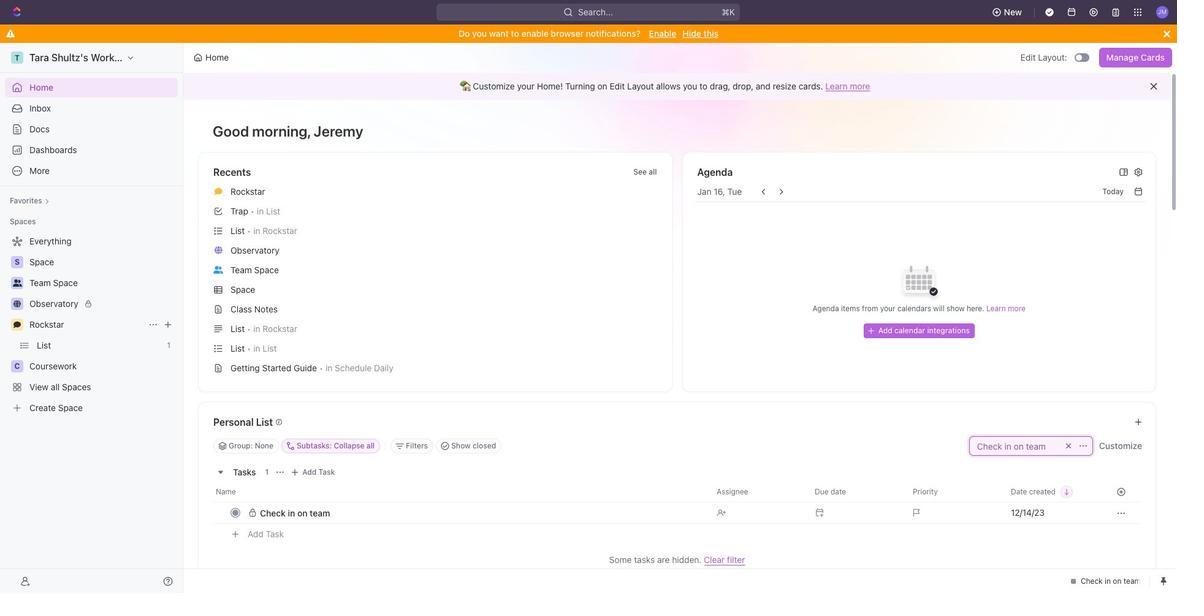 Task type: vqa. For each thing, say whether or not it's contained in the screenshot.
user group icon
yes



Task type: describe. For each thing, give the bounding box(es) containing it.
tree inside sidebar navigation
[[5, 232, 178, 418]]

space, , element
[[11, 256, 23, 269]]

globe image inside sidebar navigation
[[13, 301, 21, 308]]

tara shultz's workspace, , element
[[11, 52, 23, 64]]

coursework, , element
[[11, 361, 23, 373]]



Task type: locate. For each thing, give the bounding box(es) containing it.
alert
[[183, 73, 1172, 100]]

0 horizontal spatial comment image
[[13, 321, 21, 329]]

sidebar navigation
[[0, 43, 186, 594]]

1 horizontal spatial comment image
[[214, 188, 222, 195]]

0 horizontal spatial globe image
[[13, 301, 21, 308]]

user group image
[[214, 266, 223, 274], [13, 280, 22, 287]]

comment image
[[214, 188, 222, 195], [13, 321, 21, 329]]

comment image inside sidebar navigation
[[13, 321, 21, 329]]

1 vertical spatial globe image
[[13, 301, 21, 308]]

0 horizontal spatial user group image
[[13, 280, 22, 287]]

1 horizontal spatial globe image
[[214, 247, 222, 254]]

globe image
[[214, 247, 222, 254], [13, 301, 21, 308]]

0 vertical spatial user group image
[[214, 266, 223, 274]]

1 vertical spatial comment image
[[13, 321, 21, 329]]

1 horizontal spatial user group image
[[214, 266, 223, 274]]

tree
[[5, 232, 178, 418]]

0 vertical spatial globe image
[[214, 247, 222, 254]]

Search tasks... text field
[[970, 437, 1093, 456]]

0 vertical spatial comment image
[[214, 188, 222, 195]]

1 vertical spatial user group image
[[13, 280, 22, 287]]



